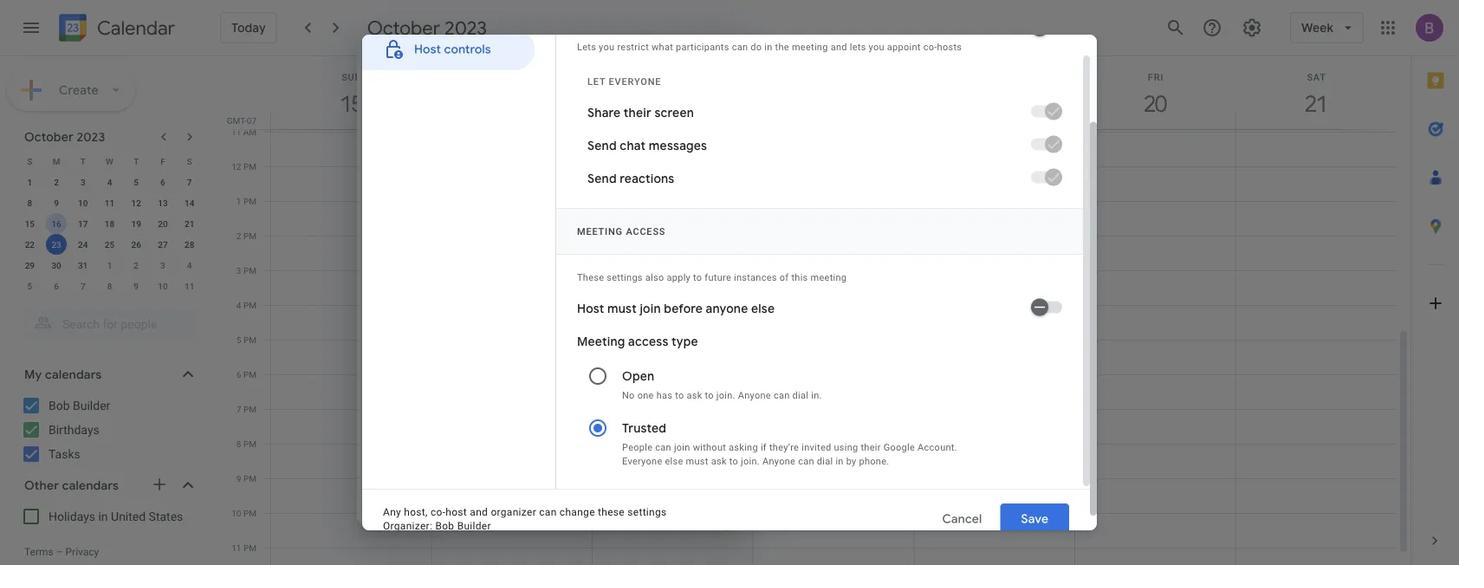 Task type: describe. For each thing, give the bounding box(es) containing it.
row containing 29
[[16, 255, 203, 276]]

pm for 4 pm
[[244, 300, 257, 310]]

pm for 11 pm
[[244, 543, 257, 553]]

7 for 7 pm
[[237, 404, 241, 414]]

28 element
[[179, 234, 200, 255]]

pm for 7 pm
[[244, 404, 257, 414]]

row containing 15
[[16, 213, 203, 234]]

schedule
[[603, 134, 656, 150]]

11 pm
[[232, 543, 257, 553]]

21 element
[[179, 213, 200, 234]]

3 for 3 pm
[[237, 265, 241, 276]]

2 for 2 pm
[[237, 231, 241, 241]]

appointment schedule
[[523, 134, 656, 150]]

november 7 element
[[73, 276, 93, 296]]

title)
[[776, 255, 798, 267]]

1 horizontal spatial 7
[[187, 177, 192, 187]]

30 element
[[46, 255, 67, 276]]

calendar heading
[[94, 16, 175, 40]]

25 element
[[99, 234, 120, 255]]

in
[[98, 509, 108, 524]]

1 for 1 pm
[[237, 196, 241, 206]]

states
[[149, 509, 183, 524]]

4 column header from the left
[[753, 56, 915, 129]]

16 cell
[[43, 213, 70, 234]]

27 element
[[152, 234, 173, 255]]

row containing 22
[[16, 234, 203, 255]]

pm for 2 pm
[[244, 231, 257, 241]]

calendar
[[97, 16, 175, 40]]

16
[[51, 218, 61, 229]]

pm for 1 pm
[[244, 196, 257, 206]]

november 6 element
[[46, 276, 67, 296]]

pm for 9 pm
[[244, 473, 257, 484]]

19 element
[[126, 213, 147, 234]]

6 column header from the left
[[1075, 56, 1236, 129]]

3 for november 3 element
[[160, 260, 165, 270]]

5 column header from the left
[[914, 56, 1076, 129]]

builder
[[73, 398, 110, 413]]

appointment schedule button
[[516, 127, 663, 158]]

google
[[484, 297, 525, 312]]

2 t from the left
[[134, 156, 139, 166]]

meet.google.com/ykx-
[[416, 328, 520, 340]]

holidays in united states
[[49, 509, 183, 524]]

24 element
[[73, 234, 93, 255]]

grid containing (no title)
[[222, 56, 1411, 565]]

26
[[131, 239, 141, 250]]

(no
[[756, 255, 774, 267]]

birthdays
[[49, 423, 99, 437]]

Add title text field
[[416, 84, 725, 110]]

other calendars button
[[3, 472, 215, 499]]

22 element
[[19, 234, 40, 255]]

5 for november 5 element
[[27, 281, 32, 291]]

10 for 10 element
[[78, 198, 88, 208]]

2 s from the left
[[187, 156, 192, 166]]

am
[[243, 127, 257, 137]]

bob builder
[[49, 398, 110, 413]]

10 element
[[73, 192, 93, 213]]

6 for 6 pm
[[237, 369, 241, 380]]

with
[[457, 297, 481, 312]]

terms
[[24, 546, 53, 558]]

join with google meet
[[430, 297, 557, 312]]

15 element
[[19, 213, 40, 234]]

1 s from the left
[[27, 156, 32, 166]]

13 element
[[152, 192, 173, 213]]

3:30pm
[[789, 268, 825, 280]]

23, today element
[[46, 234, 67, 255]]

11 am
[[231, 127, 257, 137]]

0 vertical spatial 4
[[107, 177, 112, 187]]

4 pm
[[237, 300, 257, 310]]

m
[[53, 156, 60, 166]]

1 horizontal spatial 5
[[134, 177, 139, 187]]

18 element
[[99, 213, 120, 234]]

20
[[158, 218, 168, 229]]

october 2023 grid
[[16, 151, 203, 296]]

main drawer image
[[21, 17, 42, 38]]

tasks
[[49, 447, 80, 461]]

25
[[105, 239, 115, 250]]

november 3 element
[[152, 255, 173, 276]]

november 8 element
[[99, 276, 120, 296]]

row containing 1
[[16, 172, 203, 192]]

holidays
[[49, 509, 95, 524]]

my calendars
[[24, 367, 102, 382]]

meet.google.com/ykx-xppu-hst
[[416, 328, 560, 340]]

1 column header from the left
[[270, 56, 432, 129]]

hst
[[545, 328, 560, 340]]

12 pm
[[232, 161, 257, 172]]

0 horizontal spatial 2
[[54, 177, 59, 187]]

8 for 8 pm
[[237, 439, 241, 449]]

meet
[[528, 297, 557, 312]]

27
[[158, 239, 168, 250]]

row containing 8
[[16, 192, 203, 213]]

7 for november 7 'element'
[[81, 281, 85, 291]]

0 vertical spatial 8
[[27, 198, 32, 208]]

12 for 12
[[131, 198, 141, 208]]

29 element
[[19, 255, 40, 276]]

calendars for other calendars
[[62, 478, 119, 493]]

my
[[24, 367, 42, 382]]

(no title) 2:30 – 3:30pm
[[756, 255, 825, 280]]

join
[[430, 297, 454, 312]]

12 for 12 pm
[[232, 161, 241, 172]]

22
[[25, 239, 35, 250]]



Task type: locate. For each thing, give the bounding box(es) containing it.
1 row from the top
[[16, 151, 203, 172]]

s right f
[[187, 156, 192, 166]]

0 vertical spatial 2
[[54, 177, 59, 187]]

5 up the 12 element
[[134, 177, 139, 187]]

31 element
[[73, 255, 93, 276]]

26 element
[[126, 234, 147, 255]]

november 4 element
[[179, 255, 200, 276]]

pm
[[244, 161, 257, 172], [244, 196, 257, 206], [244, 231, 257, 241], [244, 265, 257, 276], [244, 300, 257, 310], [244, 335, 257, 345], [244, 369, 257, 380], [244, 404, 257, 414], [244, 439, 257, 449], [244, 473, 257, 484], [244, 508, 257, 518], [244, 543, 257, 553]]

0 vertical spatial 7
[[187, 177, 192, 187]]

11 down gmt-
[[231, 127, 241, 137]]

10 inside november 10 element
[[158, 281, 168, 291]]

gmt-
[[227, 115, 247, 126]]

18
[[105, 218, 115, 229]]

pm up 5 pm
[[244, 300, 257, 310]]

– right terms link
[[56, 546, 63, 558]]

4 down 28 element
[[187, 260, 192, 270]]

10 inside grid
[[232, 508, 241, 518]]

join with google meet link
[[416, 289, 571, 321]]

5
[[134, 177, 139, 187], [27, 281, 32, 291], [237, 335, 241, 345]]

1 t from the left
[[80, 156, 86, 166]]

12
[[232, 161, 241, 172], [131, 198, 141, 208]]

2 pm from the top
[[244, 196, 257, 206]]

10 inside 10 element
[[78, 198, 88, 208]]

pm down am
[[244, 161, 257, 172]]

2 horizontal spatial 10
[[232, 508, 241, 518]]

1 horizontal spatial 12
[[232, 161, 241, 172]]

1 vertical spatial october
[[24, 129, 74, 144]]

11 down 10 pm
[[232, 543, 241, 553]]

w
[[106, 156, 113, 166]]

today button
[[220, 12, 277, 43]]

11 up the 18
[[105, 198, 115, 208]]

0 horizontal spatial 2023
[[77, 129, 105, 144]]

0 vertical spatial 12
[[232, 161, 241, 172]]

07
[[247, 115, 257, 126]]

1 horizontal spatial 10
[[158, 281, 168, 291]]

7 pm from the top
[[244, 369, 257, 380]]

9 up 16 element in the left top of the page
[[54, 198, 59, 208]]

2 horizontal spatial 3
[[237, 265, 241, 276]]

10
[[78, 198, 88, 208], [158, 281, 168, 291], [232, 508, 241, 518]]

1 horizontal spatial t
[[134, 156, 139, 166]]

3 row from the top
[[16, 192, 203, 213]]

2 vertical spatial 2
[[134, 260, 139, 270]]

terms – privacy
[[24, 546, 99, 558]]

2 row from the top
[[16, 172, 203, 192]]

4
[[107, 177, 112, 187], [187, 260, 192, 270], [237, 300, 241, 310]]

14 element
[[179, 192, 200, 213]]

4 for november 4 element on the top of page
[[187, 260, 192, 270]]

0 horizontal spatial 8
[[27, 198, 32, 208]]

11 element
[[99, 192, 120, 213]]

1 horizontal spatial 2
[[134, 260, 139, 270]]

5 pm
[[237, 335, 257, 345]]

1 horizontal spatial 3
[[160, 260, 165, 270]]

row group
[[16, 172, 203, 296]]

23
[[51, 239, 61, 250]]

calendars for my calendars
[[45, 367, 102, 382]]

1 vertical spatial 10
[[158, 281, 168, 291]]

19
[[131, 218, 141, 229]]

1 up 15 element
[[27, 177, 32, 187]]

2 for november 2 element
[[134, 260, 139, 270]]

– inside (no title) 2:30 – 3:30pm
[[779, 268, 786, 280]]

2 horizontal spatial 9
[[237, 473, 241, 484]]

november 2 element
[[126, 255, 147, 276]]

7 down 31 element
[[81, 281, 85, 291]]

0 vertical spatial october
[[367, 16, 440, 40]]

3 pm
[[237, 265, 257, 276]]

pm down 10 pm
[[244, 543, 257, 553]]

9 up 10 pm
[[237, 473, 241, 484]]

privacy
[[65, 546, 99, 558]]

8 down the 7 pm
[[237, 439, 241, 449]]

1 horizontal spatial october
[[367, 16, 440, 40]]

1 inside "element"
[[107, 260, 112, 270]]

4 for 4 pm
[[237, 300, 241, 310]]

1 horizontal spatial s
[[187, 156, 192, 166]]

8 pm
[[237, 439, 257, 449]]

20 element
[[152, 213, 173, 234]]

11 for "11" element in the top of the page
[[105, 198, 115, 208]]

0 vertical spatial 9
[[54, 198, 59, 208]]

calendars
[[45, 367, 102, 382], [62, 478, 119, 493]]

other
[[24, 478, 59, 493]]

2 horizontal spatial 5
[[237, 335, 241, 345]]

6
[[160, 177, 165, 187], [54, 281, 59, 291], [237, 369, 241, 380]]

1 vertical spatial 12
[[131, 198, 141, 208]]

6 pm from the top
[[244, 335, 257, 345]]

11 down november 4 element on the top of page
[[185, 281, 194, 291]]

10 down november 3 element
[[158, 281, 168, 291]]

pm down 2 pm
[[244, 265, 257, 276]]

7 down 6 pm
[[237, 404, 241, 414]]

31
[[78, 260, 88, 270]]

7 up 14 element
[[187, 177, 192, 187]]

2023
[[445, 16, 487, 40], [77, 129, 105, 144]]

1 vertical spatial 5
[[27, 281, 32, 291]]

calendars up in
[[62, 478, 119, 493]]

0 horizontal spatial 12
[[131, 198, 141, 208]]

8 for november 8 element
[[107, 281, 112, 291]]

0 vertical spatial calendars
[[45, 367, 102, 382]]

21
[[185, 218, 194, 229]]

2 horizontal spatial 6
[[237, 369, 241, 380]]

2 pm
[[237, 231, 257, 241]]

2:30
[[756, 268, 777, 280]]

gmt-07
[[227, 115, 257, 126]]

2 vertical spatial 8
[[237, 439, 241, 449]]

12 down the 11 am
[[232, 161, 241, 172]]

pm up 6 pm
[[244, 335, 257, 345]]

2 horizontal spatial 2
[[237, 231, 241, 241]]

1 down "12 pm"
[[237, 196, 241, 206]]

6 down 30 element
[[54, 281, 59, 291]]

3 up 10 element
[[81, 177, 85, 187]]

3
[[81, 177, 85, 187], [160, 260, 165, 270], [237, 265, 241, 276]]

0 vertical spatial 6
[[160, 177, 165, 187]]

3 inside november 3 element
[[160, 260, 165, 270]]

pm down 6 pm
[[244, 404, 257, 414]]

s
[[27, 156, 32, 166], [187, 156, 192, 166]]

3 pm from the top
[[244, 231, 257, 241]]

0 horizontal spatial october 2023
[[24, 129, 105, 144]]

23 cell
[[43, 234, 70, 255]]

f
[[160, 156, 165, 166]]

1 vertical spatial 2
[[237, 231, 241, 241]]

11
[[231, 127, 241, 137], [105, 198, 115, 208], [185, 281, 194, 291], [232, 543, 241, 553]]

row containing 5
[[16, 276, 203, 296]]

1 vertical spatial october 2023
[[24, 129, 105, 144]]

1
[[27, 177, 32, 187], [237, 196, 241, 206], [107, 260, 112, 270]]

0 horizontal spatial october
[[24, 129, 74, 144]]

2 column header from the left
[[431, 56, 593, 129]]

2 vertical spatial 9
[[237, 473, 241, 484]]

pm up 2 pm
[[244, 196, 257, 206]]

row containing s
[[16, 151, 203, 172]]

november 1 element
[[99, 255, 120, 276]]

2
[[54, 177, 59, 187], [237, 231, 241, 241], [134, 260, 139, 270]]

3 column header from the left
[[592, 56, 754, 129]]

17 element
[[73, 213, 93, 234]]

1 pm from the top
[[244, 161, 257, 172]]

7 column header from the left
[[1236, 56, 1397, 129]]

row group containing 1
[[16, 172, 203, 296]]

november 10 element
[[152, 276, 173, 296]]

t left f
[[134, 156, 139, 166]]

9 for 9 pm
[[237, 473, 241, 484]]

0 horizontal spatial 10
[[78, 198, 88, 208]]

14
[[185, 198, 194, 208]]

10 pm from the top
[[244, 473, 257, 484]]

0 horizontal spatial –
[[56, 546, 63, 558]]

1 horizontal spatial october 2023
[[367, 16, 487, 40]]

6 row from the top
[[16, 255, 203, 276]]

10 up 17
[[78, 198, 88, 208]]

november 9 element
[[126, 276, 147, 296]]

1 horizontal spatial 4
[[187, 260, 192, 270]]

1 horizontal spatial 8
[[107, 281, 112, 291]]

2 down 26 element
[[134, 260, 139, 270]]

4 up "11" element in the top of the page
[[107, 177, 112, 187]]

11 for 11 pm
[[232, 543, 241, 553]]

5 row from the top
[[16, 234, 203, 255]]

support image
[[1202, 17, 1223, 38]]

1 pm
[[237, 196, 257, 206]]

1 vertical spatial calendars
[[62, 478, 119, 493]]

november 5 element
[[19, 276, 40, 296]]

1 horizontal spatial 6
[[160, 177, 165, 187]]

pm for 3 pm
[[244, 265, 257, 276]]

t
[[80, 156, 86, 166], [134, 156, 139, 166]]

9 for november 9 element
[[134, 281, 139, 291]]

1 vertical spatial 7
[[81, 281, 85, 291]]

8 pm from the top
[[244, 404, 257, 414]]

tab list
[[1412, 56, 1460, 517]]

6 up the 7 pm
[[237, 369, 241, 380]]

0 vertical spatial 5
[[134, 177, 139, 187]]

13
[[158, 198, 168, 208]]

pm up 3 pm
[[244, 231, 257, 241]]

united
[[111, 509, 146, 524]]

other calendars
[[24, 478, 119, 493]]

appointment
[[523, 134, 600, 150]]

8 up 15 element
[[27, 198, 32, 208]]

xppu-
[[520, 328, 545, 340]]

2 vertical spatial 4
[[237, 300, 241, 310]]

2 down m
[[54, 177, 59, 187]]

0 horizontal spatial 5
[[27, 281, 32, 291]]

1 vertical spatial 9
[[134, 281, 139, 291]]

0 horizontal spatial 4
[[107, 177, 112, 187]]

1 vertical spatial 6
[[54, 281, 59, 291]]

10 up 11 pm
[[232, 508, 241, 518]]

0 horizontal spatial 9
[[54, 198, 59, 208]]

8
[[27, 198, 32, 208], [107, 281, 112, 291], [237, 439, 241, 449]]

pm for 12 pm
[[244, 161, 257, 172]]

1 horizontal spatial 9
[[134, 281, 139, 291]]

0 horizontal spatial s
[[27, 156, 32, 166]]

12 pm from the top
[[244, 543, 257, 553]]

9 pm from the top
[[244, 439, 257, 449]]

6 up 13 element
[[160, 177, 165, 187]]

1 horizontal spatial 1
[[107, 260, 112, 270]]

pm down the 7 pm
[[244, 439, 257, 449]]

2 vertical spatial 7
[[237, 404, 241, 414]]

4 row from the top
[[16, 213, 203, 234]]

10 pm
[[232, 508, 257, 518]]

7 inside 'element'
[[81, 281, 85, 291]]

calendars up bob builder
[[45, 367, 102, 382]]

12 up 19
[[131, 198, 141, 208]]

t left "w"
[[80, 156, 86, 166]]

17
[[78, 218, 88, 229]]

10 for 10 pm
[[232, 508, 241, 518]]

3 up november 10 element
[[160, 260, 165, 270]]

terms link
[[24, 546, 53, 558]]

9 pm
[[237, 473, 257, 484]]

12 inside the 12 element
[[131, 198, 141, 208]]

1 vertical spatial 8
[[107, 281, 112, 291]]

calendar element
[[55, 10, 175, 49]]

7
[[187, 177, 192, 187], [81, 281, 85, 291], [237, 404, 241, 414]]

1 horizontal spatial 2023
[[445, 16, 487, 40]]

2 horizontal spatial 4
[[237, 300, 241, 310]]

11 pm from the top
[[244, 508, 257, 518]]

2 vertical spatial 10
[[232, 508, 241, 518]]

2 horizontal spatial 7
[[237, 404, 241, 414]]

0 vertical spatial october 2023
[[367, 16, 487, 40]]

0 horizontal spatial 3
[[81, 177, 85, 187]]

12 element
[[126, 192, 147, 213]]

9 down november 2 element
[[134, 281, 139, 291]]

8 down november 1 "element"
[[107, 281, 112, 291]]

16 element
[[46, 213, 67, 234]]

None search field
[[0, 302, 215, 340]]

5 down 29 element
[[27, 281, 32, 291]]

0 vertical spatial 10
[[78, 198, 88, 208]]

0 horizontal spatial t
[[80, 156, 86, 166]]

pm for 10 pm
[[244, 508, 257, 518]]

today
[[231, 20, 266, 35]]

1 vertical spatial 1
[[237, 196, 241, 206]]

4 pm from the top
[[244, 265, 257, 276]]

9
[[54, 198, 59, 208], [134, 281, 139, 291], [237, 473, 241, 484]]

24
[[78, 239, 88, 250]]

0 horizontal spatial 6
[[54, 281, 59, 291]]

6 pm
[[237, 369, 257, 380]]

pm for 8 pm
[[244, 439, 257, 449]]

11 for 11 am
[[231, 127, 241, 137]]

pm down 9 pm
[[244, 508, 257, 518]]

29
[[25, 260, 35, 270]]

my calendars button
[[3, 361, 215, 388]]

october 2023
[[367, 16, 487, 40], [24, 129, 105, 144]]

2 vertical spatial 1
[[107, 260, 112, 270]]

7 row from the top
[[16, 276, 203, 296]]

0 vertical spatial 2023
[[445, 16, 487, 40]]

5 up 6 pm
[[237, 335, 241, 345]]

1 vertical spatial –
[[56, 546, 63, 558]]

– down title)
[[779, 268, 786, 280]]

1 down the 25 element at the top of page
[[107, 260, 112, 270]]

15
[[25, 218, 35, 229]]

1 horizontal spatial –
[[779, 268, 786, 280]]

grid
[[222, 56, 1411, 565]]

1 vertical spatial 2023
[[77, 129, 105, 144]]

30
[[51, 260, 61, 270]]

7 pm
[[237, 404, 257, 414]]

2 vertical spatial 5
[[237, 335, 241, 345]]

5 pm from the top
[[244, 300, 257, 310]]

0 horizontal spatial 1
[[27, 177, 32, 187]]

28
[[185, 239, 194, 250]]

2 vertical spatial 6
[[237, 369, 241, 380]]

my calendars list
[[3, 392, 215, 468]]

s left m
[[27, 156, 32, 166]]

privacy link
[[65, 546, 99, 558]]

0 vertical spatial –
[[779, 268, 786, 280]]

10 for november 10 element
[[158, 281, 168, 291]]

november 11 element
[[179, 276, 200, 296]]

6 for november 6 element
[[54, 281, 59, 291]]

1 for november 1 "element"
[[107, 260, 112, 270]]

october
[[367, 16, 440, 40], [24, 129, 74, 144]]

4 down 3 pm
[[237, 300, 241, 310]]

0 vertical spatial 1
[[27, 177, 32, 187]]

column header
[[270, 56, 432, 129], [431, 56, 593, 129], [592, 56, 754, 129], [753, 56, 915, 129], [914, 56, 1076, 129], [1075, 56, 1236, 129], [1236, 56, 1397, 129]]

pm for 5 pm
[[244, 335, 257, 345]]

1 vertical spatial 4
[[187, 260, 192, 270]]

2 down the 1 pm
[[237, 231, 241, 241]]

pm down 8 pm
[[244, 473, 257, 484]]

2 horizontal spatial 1
[[237, 196, 241, 206]]

11 for november 11 element
[[185, 281, 194, 291]]

3 up the 4 pm
[[237, 265, 241, 276]]

0 horizontal spatial 7
[[81, 281, 85, 291]]

pm for 6 pm
[[244, 369, 257, 380]]

pm up the 7 pm
[[244, 369, 257, 380]]

2 horizontal spatial 8
[[237, 439, 241, 449]]

5 for 5 pm
[[237, 335, 241, 345]]

row
[[16, 151, 203, 172], [16, 172, 203, 192], [16, 192, 203, 213], [16, 213, 203, 234], [16, 234, 203, 255], [16, 255, 203, 276], [16, 276, 203, 296]]

bob
[[49, 398, 70, 413]]



Task type: vqa. For each thing, say whether or not it's contained in the screenshot.


